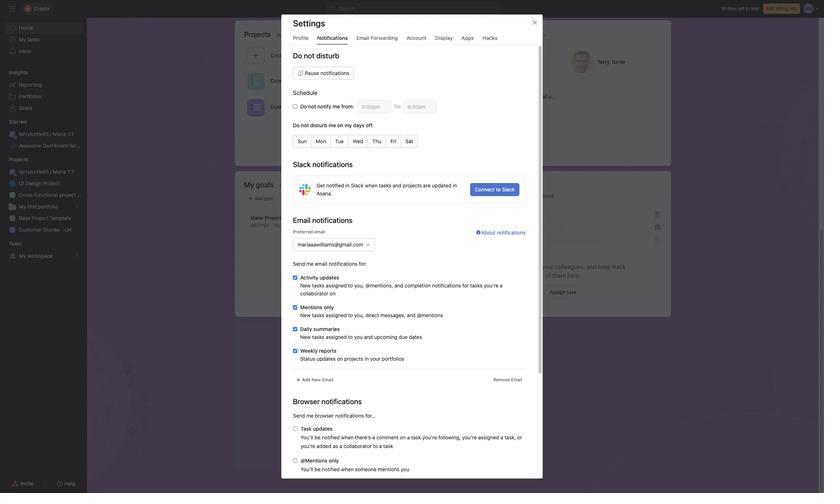 Task type: vqa. For each thing, say whether or not it's contained in the screenshot.
10
no



Task type: describe. For each thing, give the bounding box(es) containing it.
1 horizontal spatial cross-functional project plan
[[270, 78, 340, 84]]

home
[[19, 25, 33, 31]]

projects inside weekly reports status updates on projects in your portfolios
[[344, 356, 363, 362]]

cross- inside projects element
[[19, 192, 35, 198]]

1 horizontal spatial customer stories - q4 link
[[244, 97, 343, 120]]

my workspace link
[[4, 251, 83, 262]]

1 vertical spatial email
[[315, 261, 327, 267]]

and left the drop
[[315, 382, 328, 391]]

mentions
[[300, 305, 322, 311]]

your inside weekly reports status updates on projects in your portfolios
[[370, 356, 381, 362]]

base project template inside projects element
[[19, 215, 71, 222]]

fri
[[391, 138, 396, 145]]

for:
[[359, 261, 367, 267]]

my for my workspace
[[19, 253, 26, 259]]

my goals
[[244, 181, 274, 189]]

list image for base project template
[[350, 103, 359, 112]]

goals
[[19, 105, 32, 111]]

0 horizontal spatial task
[[383, 444, 393, 450]]

summaries
[[314, 326, 340, 333]]

1 horizontal spatial project
[[312, 78, 329, 84]]

in inside weekly reports status updates on projects in your portfolios
[[365, 356, 369, 362]]

drag
[[298, 382, 314, 391]]

tasks i've assigned
[[465, 182, 528, 190]]

i've assigned
[[485, 182, 528, 190]]

or
[[517, 435, 522, 441]]

send me browser notifications for…
[[293, 413, 376, 419]]

assigned for summaries
[[326, 334, 347, 341]]

hacks button
[[483, 35, 498, 45]]

first
[[27, 204, 37, 210]]

apps button
[[462, 35, 474, 45]]

completed
[[527, 193, 554, 199]]

/ for design
[[50, 169, 52, 175]]

you inside daily summaries new tasks assigned to you and upcoming due dates
[[354, 334, 363, 341]]

team button
[[0, 240, 22, 248]]

connect
[[475, 187, 495, 193]]

my workspace
[[19, 253, 53, 259]]

new inside starred "element"
[[78, 143, 88, 149]]

tasks inside global element
[[27, 36, 40, 42]]

there's
[[355, 435, 371, 441]]

insights button
[[0, 69, 28, 76]]

and inside activity updates new tasks assigned to you, @mentions, and completion notifications for tasks you're a collaborator on
[[395, 283, 403, 289]]

on inside weekly reports status updates on projects in your portfolios
[[337, 356, 343, 362]]

sat
[[406, 138, 413, 145]]

preferred
[[293, 229, 313, 235]]

when for updates
[[341, 435, 354, 441]]

1 vertical spatial cross-functional project plan link
[[4, 190, 87, 201]]

0 vertical spatial base project template
[[369, 104, 423, 110]]

profile button
[[293, 35, 309, 45]]

starred element
[[0, 115, 106, 153]]

assign task button
[[545, 286, 582, 299]]

preferred email
[[293, 229, 325, 235]]

projects inside dropdown button
[[9, 157, 28, 163]]

1 horizontal spatial slack
[[502, 187, 515, 193]]

add for add new email
[[302, 378, 310, 383]]

notifications left the for:
[[329, 261, 358, 267]]

1:1 for for
[[67, 131, 73, 137]]

days off
[[353, 122, 373, 129]]

a down comment
[[379, 444, 382, 450]]

portfolios link
[[4, 91, 83, 102]]

Do not notify me from: checkbox
[[293, 105, 297, 109]]

insights element
[[0, 66, 87, 115]]

browser notifications
[[293, 398, 362, 406]]

not disturb
[[304, 52, 339, 60]]

a right as
[[340, 444, 342, 450]]

updates for task updates
[[313, 426, 333, 432]]

to inside mentions only new tasks assigned to you, direct messages, and @mentions
[[348, 313, 353, 319]]

them
[[553, 273, 566, 279]]

in right left
[[746, 6, 750, 11]]

pause notifications button
[[293, 67, 354, 80]]

your inside assign tasks to your colleagues, and keep track of them here.
[[542, 264, 554, 271]]

1 horizontal spatial base
[[369, 104, 381, 110]]

overdue button
[[498, 193, 519, 203]]

do not disturb me on my days off
[[293, 122, 373, 129]]

daily summaries new tasks assigned to you and upcoming due dates
[[300, 326, 422, 341]]

0 horizontal spatial you're
[[301, 444, 315, 450]]

be for you'll
[[315, 435, 321, 441]]

0 vertical spatial functional
[[286, 78, 311, 84]]

customize button
[[322, 396, 363, 409]]

add billing info button
[[763, 4, 800, 14]]

you, for direct
[[354, 313, 364, 319]]

to inside connect to slack link
[[496, 187, 501, 193]]

do for do not disturb me on my days off
[[293, 122, 300, 129]]

q4 inside projects element
[[65, 227, 72, 233]]

notifications button
[[317, 35, 348, 45]]

1 horizontal spatial q4
[[317, 104, 324, 110]]

notified for updates
[[322, 435, 340, 441]]

1 horizontal spatial task
[[411, 435, 421, 441]]

1 vertical spatial base project template link
[[4, 213, 83, 224]]

design
[[25, 180, 42, 187]]

settings
[[293, 18, 325, 28]]

ui design project link
[[4, 178, 83, 190]]

me for email
[[306, 261, 314, 267]]

assign for assign tasks to your colleagues, and keep track of them here.
[[501, 264, 519, 271]]

my tasks link
[[4, 34, 83, 45]]

mentions only new tasks assigned to you, direct messages, and @mentions
[[300, 305, 443, 319]]

new widgets
[[346, 382, 387, 391]]

invite
[[20, 481, 33, 487]]

portfolios
[[19, 93, 41, 99]]

my tasks
[[19, 36, 40, 42]]

trial
[[751, 6, 759, 11]]

0 vertical spatial -
[[313, 104, 316, 110]]

slack icon image
[[299, 184, 311, 196]]

add new email button
[[293, 375, 337, 386]]

new for activity updates
[[300, 283, 311, 289]]

keep
[[598, 264, 611, 271]]

awesome dashboard for new project link
[[4, 140, 106, 152]]

customize
[[334, 399, 359, 406]]

weekly reports status updates on projects in your portfolios
[[300, 348, 404, 362]]

do for do not notify me from:
[[300, 103, 307, 110]]

hacks
[[483, 35, 498, 41]]

0 vertical spatial template
[[400, 104, 423, 110]]

you're
[[484, 283, 499, 289]]

maria for project
[[53, 169, 66, 175]]

my for my tasks
[[19, 36, 26, 42]]

activity
[[300, 275, 318, 281]]

•
[[271, 223, 273, 228]]

tasks inside daily summaries new tasks assigned to you and upcoming due dates
[[312, 334, 324, 341]]

1 horizontal spatial cross-
[[270, 78, 286, 84]]

cross-functional project plan inside projects element
[[19, 192, 87, 198]]

portfolios
[[382, 356, 404, 362]]

search button
[[326, 3, 501, 15]]

task inside button
[[567, 289, 577, 296]]

list image
[[251, 103, 260, 112]]

get
[[317, 183, 325, 189]]

be for you'll
[[315, 467, 321, 473]]

2 horizontal spatial email
[[511, 378, 523, 383]]

a inside activity updates new tasks assigned to you, @mentions, and completion notifications for tasks you're a collaborator on
[[500, 283, 503, 289]]

you'll
[[301, 467, 313, 473]]

plan inside projects element
[[77, 192, 87, 198]]

2 horizontal spatial you're
[[462, 435, 477, 441]]

account button
[[407, 35, 427, 45]]

projects inside get notified in slack when tasks and projects are updated in asana.
[[403, 183, 422, 189]]

my right •
[[274, 223, 281, 228]]

notified for only
[[322, 467, 340, 473]]

add goal button
[[244, 194, 277, 204]]

assigned inside task updates you'll be notified when there's a comment on a task you're following, you're assigned a task, or you're added as a collaborator to a task
[[478, 435, 499, 441]]

1 horizontal spatial projects
[[244, 30, 271, 38]]

add goal
[[255, 196, 273, 202]]

forwarding
[[371, 35, 398, 41]]

add billing info
[[767, 6, 797, 11]]

only for @mentions only
[[329, 458, 339, 464]]

remove email
[[493, 378, 523, 383]]

about notifications
[[481, 230, 526, 236]]

do for do not disturb
[[293, 52, 302, 60]]

for…
[[365, 413, 376, 419]]

1 horizontal spatial plan
[[330, 78, 340, 84]]

updates inside weekly reports status updates on projects in your portfolios
[[317, 356, 336, 362]]

ui design project
[[19, 180, 59, 187]]

1 horizontal spatial you're
[[423, 435, 437, 441]]

connect to slack link
[[470, 183, 520, 196]]

on left my
[[337, 122, 343, 129]]

email forwarding
[[357, 35, 398, 41]]

assign task
[[550, 289, 577, 296]]

email inside button
[[322, 378, 333, 383]]

thu
[[372, 138, 381, 145]]

collaborator inside activity updates new tasks assigned to you, @mentions, and completion notifications for tasks you're a collaborator on
[[300, 291, 328, 297]]

left
[[738, 6, 745, 11]]

updates for activity updates
[[320, 275, 339, 281]]

and inside mentions only new tasks assigned to you, direct messages, and @mentions
[[407, 313, 416, 319]]

0 vertical spatial customer
[[270, 104, 294, 110]]

make project profitable
[[250, 215, 306, 221]]

a right comment
[[407, 435, 410, 441]]

0 vertical spatial me
[[329, 122, 336, 129]]



Task type: locate. For each thing, give the bounding box(es) containing it.
a left "task," on the right
[[501, 435, 503, 441]]

base project template down my first portfolio link
[[19, 215, 71, 222]]

do up sun
[[293, 122, 300, 129]]

assign down about notifications link
[[501, 264, 519, 271]]

when
[[365, 183, 378, 189], [341, 435, 354, 441], [341, 467, 354, 473]]

only down as
[[329, 458, 339, 464]]

task down comment
[[383, 444, 393, 450]]

close image
[[532, 20, 538, 25]]

tasks inside get notified in slack when tasks and projects are updated in asana.
[[379, 183, 391, 189]]

project inside starred "element"
[[89, 143, 106, 149]]

maria for for
[[53, 131, 66, 137]]

1 horizontal spatial your
[[542, 264, 554, 271]]

projects element
[[0, 153, 87, 237]]

to inside activity updates new tasks assigned to you, @mentions, and completion notifications for tasks you're a collaborator on
[[348, 283, 353, 289]]

to:
[[394, 103, 401, 110]]

1 vertical spatial send
[[293, 413, 305, 419]]

base inside projects element
[[19, 215, 30, 222]]

due
[[399, 334, 408, 341]]

1 vertical spatial customer stories - q4
[[19, 227, 72, 233]]

add left "goal"
[[255, 196, 263, 202]]

1 horizontal spatial base project template link
[[343, 97, 441, 120]]

assigned for only
[[326, 313, 347, 319]]

tasks inside mentions only new tasks assigned to you, direct messages, and @mentions
[[312, 313, 324, 319]]

schedule
[[293, 90, 318, 96]]

new right the dashboard
[[78, 143, 88, 149]]

only inside mentions only new tasks assigned to you, direct messages, and @mentions
[[324, 305, 334, 311]]

0 horizontal spatial base
[[19, 215, 30, 222]]

awesome
[[19, 143, 41, 149]]

terryturtle85 up awesome
[[19, 131, 49, 137]]

add left billing
[[767, 6, 775, 11]]

me up task
[[306, 413, 314, 419]]

do down profile button
[[293, 52, 302, 60]]

notifications right completion
[[432, 283, 461, 289]]

awesome dashboard for new project
[[19, 143, 106, 149]]

template down portfolio
[[50, 215, 71, 222]]

ui
[[19, 180, 24, 187]]

you're right the following,
[[462, 435, 477, 441]]

tasks
[[27, 36, 40, 42], [379, 183, 391, 189], [520, 264, 534, 271], [312, 283, 324, 289], [470, 283, 483, 289], [312, 313, 324, 319], [312, 334, 324, 341]]

projects
[[244, 30, 271, 38], [9, 157, 28, 163]]

list image inside cross-functional project plan link
[[251, 77, 260, 86]]

0 horizontal spatial cross-
[[19, 192, 35, 198]]

terryturtle85 inside starred "element"
[[19, 131, 49, 137]]

to left @mentions,
[[348, 283, 353, 289]]

asana.
[[317, 191, 332, 197]]

colleagues,
[[555, 264, 585, 271]]

1 vertical spatial updates
[[317, 356, 336, 362]]

send up task
[[293, 413, 305, 419]]

me
[[329, 122, 336, 129], [306, 261, 314, 267], [306, 413, 314, 419]]

do right do not notify me from: "checkbox"
[[300, 103, 307, 110]]

1 be from the top
[[315, 435, 321, 441]]

/
[[50, 131, 52, 137], [50, 169, 52, 175]]

slack notifications
[[293, 160, 353, 169]]

notify
[[318, 103, 331, 110]]

send up activity
[[293, 261, 305, 267]]

0 horizontal spatial collaborator
[[300, 291, 328, 297]]

2 vertical spatial add
[[302, 378, 310, 383]]

my inside teams element
[[19, 253, 26, 259]]

terryturtle85 / maria 1:1 inside starred "element"
[[19, 131, 73, 137]]

/ inside starred "element"
[[50, 131, 52, 137]]

send
[[293, 261, 305, 267], [293, 413, 305, 419]]

0 vertical spatial for
[[70, 143, 76, 149]]

terryturtle85 / maria 1:1 link inside projects element
[[4, 166, 83, 178]]

apps
[[462, 35, 474, 41]]

1 vertical spatial projects
[[9, 157, 28, 163]]

1 horizontal spatial email
[[357, 35, 369, 41]]

0 horizontal spatial project
[[59, 192, 76, 198]]

task down here.
[[567, 289, 577, 296]]

a
[[500, 283, 503, 289], [372, 435, 375, 441], [407, 435, 410, 441], [501, 435, 503, 441], [340, 444, 342, 450], [379, 444, 382, 450]]

email up activity
[[315, 261, 327, 267]]

on inside activity updates new tasks assigned to you, @mentions, and completion notifications for tasks you're a collaborator on
[[330, 291, 336, 297]]

0 horizontal spatial stories
[[43, 227, 60, 233]]

be down @mentions at bottom
[[315, 467, 321, 473]]

be inside the @mentions only you'll be notified when someone mentions you
[[315, 467, 321, 473]]

email up browser notifications
[[322, 378, 333, 383]]

0 vertical spatial q4
[[317, 104, 324, 110]]

billing
[[776, 6, 788, 11]]

maria up awesome dashboard for new project
[[53, 131, 66, 137]]

assign inside button
[[550, 289, 566, 296]]

1 horizontal spatial functional
[[286, 78, 311, 84]]

you up weekly reports status updates on projects in your portfolios
[[354, 334, 363, 341]]

task right comment
[[411, 435, 421, 441]]

2 terryturtle85 / maria 1:1 from the top
[[19, 169, 73, 175]]

0 vertical spatial be
[[315, 435, 321, 441]]

1 vertical spatial cross-
[[19, 192, 35, 198]]

my for my first portfolio
[[19, 204, 26, 210]]

tue
[[335, 138, 344, 145]]

1 send from the top
[[293, 261, 305, 267]]

base project template up "fri"
[[369, 104, 423, 110]]

not for notify
[[308, 103, 316, 110]]

1 vertical spatial you,
[[354, 313, 364, 319]]

overdue
[[498, 193, 519, 199]]

and left upcoming
[[364, 334, 373, 341]]

to inside task updates you'll be notified when there's a comment on a task you're following, you're assigned a task, or you're added as a collaborator to a task
[[373, 444, 378, 450]]

assigned inside daily summaries new tasks assigned to you and upcoming due dates
[[326, 334, 347, 341]]

terryturtle85 / maria 1:1 for dashboard
[[19, 131, 73, 137]]

invite button
[[7, 478, 38, 491]]

cross-functional project plan link up do not notify me from: "checkbox"
[[244, 70, 343, 94]]

insights
[[9, 69, 28, 76]]

1 vertical spatial add
[[255, 196, 263, 202]]

for
[[70, 143, 76, 149], [462, 283, 469, 289]]

remove email button
[[490, 375, 526, 386]]

when for only
[[341, 467, 354, 473]]

1 vertical spatial list image
[[350, 103, 359, 112]]

0 horizontal spatial functional
[[35, 192, 58, 198]]

notifications down customize
[[335, 413, 364, 419]]

your up of
[[542, 264, 554, 271]]

list image for cross-functional project plan
[[251, 77, 260, 86]]

in right get
[[346, 183, 350, 189]]

1 you, from the top
[[354, 283, 364, 289]]

notified inside the @mentions only you'll be notified when someone mentions you
[[322, 467, 340, 473]]

projects button
[[0, 156, 28, 163]]

you, left direct
[[354, 313, 364, 319]]

assigned down send me email notifications for:
[[326, 283, 347, 289]]

my inside global element
[[19, 36, 26, 42]]

you're down you'll
[[301, 444, 315, 450]]

@mentions,
[[366, 283, 393, 289]]

you, inside activity updates new tasks assigned to you, @mentions, and completion notifications for tasks you're a collaborator on
[[354, 283, 364, 289]]

0 vertical spatial project
[[312, 78, 329, 84]]

terryturtle85 for dashboard
[[19, 131, 49, 137]]

make
[[250, 215, 263, 221]]

terryturtle85 / maria 1:1 inside projects element
[[19, 169, 73, 175]]

1:1 up awesome dashboard for new project
[[67, 131, 73, 137]]

to up daily summaries new tasks assigned to you and upcoming due dates
[[348, 313, 353, 319]]

workspace inside teams element
[[27, 253, 53, 259]]

and right messages,
[[407, 313, 416, 319]]

1 horizontal spatial collaborator
[[344, 444, 372, 450]]

customer up team
[[19, 227, 42, 233]]

assigned inside activity updates new tasks assigned to you, @mentions, and completion notifications for tasks you're a collaborator on
[[326, 283, 347, 289]]

new inside button
[[312, 378, 321, 383]]

0 vertical spatial /
[[50, 131, 52, 137]]

/ inside projects element
[[50, 169, 52, 175]]

notified up as
[[322, 435, 340, 441]]

1:1 inside projects element
[[67, 169, 73, 175]]

cross- up first
[[19, 192, 35, 198]]

0 vertical spatial workspace
[[282, 223, 304, 228]]

in right updated
[[453, 183, 457, 189]]

my down team
[[19, 253, 26, 259]]

calendar image
[[350, 77, 359, 86]]

2 be from the top
[[315, 467, 321, 473]]

1 vertical spatial q4
[[65, 227, 72, 233]]

0 horizontal spatial projects
[[9, 157, 28, 163]]

0 horizontal spatial q4
[[65, 227, 72, 233]]

days
[[727, 6, 737, 11]]

upcoming button
[[465, 193, 490, 203]]

notifications
[[317, 35, 348, 41]]

you inside the @mentions only you'll be notified when someone mentions you
[[401, 467, 409, 473]]

notified down @mentions at bottom
[[322, 467, 340, 473]]

notified inside task updates you'll be notified when there's a comment on a task you're following, you're assigned a task, or you're added as a collaborator to a task
[[322, 435, 340, 441]]

updates inside activity updates new tasks assigned to you, @mentions, and completion notifications for tasks you're a collaborator on
[[320, 275, 339, 281]]

my inside projects element
[[19, 204, 26, 210]]

when inside task updates you'll be notified when there's a comment on a task you're following, you're assigned a task, or you're added as a collaborator to a task
[[341, 435, 354, 441]]

for inside awesome dashboard for new project link
[[70, 143, 76, 149]]

to inside assign tasks to your colleagues, and keep track of them here.
[[535, 264, 541, 271]]

terryturtle85 / maria 1:1 link up ui design project
[[4, 166, 83, 178]]

assign for assign task
[[550, 289, 566, 296]]

people
[[465, 30, 487, 38]]

0 horizontal spatial base project template link
[[4, 213, 83, 224]]

and inside get notified in slack when tasks and projects are updated in asana.
[[393, 183, 401, 189]]

0 horizontal spatial you
[[354, 334, 363, 341]]

you, for @mentions,
[[354, 283, 364, 289]]

reporting
[[19, 82, 42, 88]]

16 days left in trial
[[721, 6, 759, 11]]

list image
[[251, 77, 260, 86], [350, 103, 359, 112]]

1 vertical spatial collaborator
[[344, 444, 372, 450]]

functional up portfolio
[[35, 192, 58, 198]]

on inside task updates you'll be notified when there's a comment on a task you're following, you're assigned a task, or you're added as a collaborator to a task
[[400, 435, 406, 441]]

updates down send me email notifications for:
[[320, 275, 339, 281]]

status
[[300, 356, 315, 362]]

base project template link up "fri"
[[343, 97, 441, 120]]

0 vertical spatial customer stories - q4 link
[[244, 97, 343, 120]]

for right the dashboard
[[70, 143, 76, 149]]

0 vertical spatial stories
[[295, 104, 312, 110]]

send me email notifications for:
[[293, 261, 367, 267]]

1 vertical spatial project
[[59, 192, 76, 198]]

new for daily summaries
[[300, 334, 311, 341]]

assigned down summaries
[[326, 334, 347, 341]]

maria inside projects element
[[53, 169, 66, 175]]

account
[[407, 35, 427, 41]]

1:1 down awesome dashboard for new project
[[67, 169, 73, 175]]

mon
[[316, 138, 326, 145]]

0 vertical spatial base project template link
[[343, 97, 441, 120]]

add for add goal
[[255, 196, 263, 202]]

1 horizontal spatial customer
[[270, 104, 294, 110]]

updates inside task updates you'll be notified when there's a comment on a task you're following, you're assigned a task, or you're added as a collaborator to a task
[[313, 426, 333, 432]]

comment
[[377, 435, 399, 441]]

on up drag and drop new widgets
[[337, 356, 343, 362]]

terryturtle85 / maria 1:1 link
[[4, 129, 83, 140], [4, 166, 83, 178]]

1 vertical spatial your
[[370, 356, 381, 362]]

someone
[[355, 467, 377, 473]]

email forwarding button
[[357, 35, 398, 45]]

notified inside get notified in slack when tasks and projects are updated in asana.
[[326, 183, 344, 189]]

in
[[746, 6, 750, 11], [346, 183, 350, 189], [453, 183, 457, 189], [365, 356, 369, 362]]

about
[[481, 230, 496, 236]]

1 maria from the top
[[53, 131, 66, 137]]

1 terryturtle85 / maria 1:1 link from the top
[[4, 129, 83, 140]]

add inside add new email button
[[302, 378, 310, 383]]

me right disturb
[[329, 122, 336, 129]]

0 horizontal spatial slack
[[351, 183, 364, 189]]

/ for dashboard
[[50, 131, 52, 137]]

terryturtle85 inside projects element
[[19, 169, 49, 175]]

send for send me email notifications for:
[[293, 261, 305, 267]]

template up sat at the top of page
[[400, 104, 423, 110]]

2 / from the top
[[50, 169, 52, 175]]

assign down them
[[550, 289, 566, 296]]

0 horizontal spatial template
[[50, 215, 71, 222]]

base up days off
[[369, 104, 381, 110]]

only right mentions
[[324, 305, 334, 311]]

starred
[[9, 119, 27, 125]]

notifications right about
[[497, 230, 526, 236]]

2 terryturtle85 from the top
[[19, 169, 49, 175]]

0 vertical spatial projects
[[244, 30, 271, 38]]

None radio
[[293, 427, 298, 432]]

assigned inside mentions only new tasks assigned to you, direct messages, and @mentions
[[326, 313, 347, 319]]

add for add billing info
[[767, 6, 775, 11]]

search list box
[[326, 3, 501, 15]]

goals link
[[4, 102, 83, 114]]

1 vertical spatial customer stories - q4 link
[[4, 224, 83, 236]]

0 horizontal spatial add
[[255, 196, 263, 202]]

2 1:1 from the top
[[67, 169, 73, 175]]

0 vertical spatial your
[[542, 264, 554, 271]]

0 horizontal spatial base project template
[[19, 215, 71, 222]]

0 vertical spatial send
[[293, 261, 305, 267]]

terryturtle85 for design
[[19, 169, 49, 175]]

add inside "add billing info" button
[[767, 6, 775, 11]]

assign tasks to your colleagues, and keep track of them here.
[[501, 264, 626, 279]]

and inside daily summaries new tasks assigned to you and upcoming due dates
[[364, 334, 373, 341]]

0 vertical spatial cross-functional project plan link
[[244, 70, 343, 94]]

tasks
[[465, 182, 483, 190]]

send for send me browser notifications for…
[[293, 413, 305, 419]]

1 vertical spatial base project template
[[19, 215, 71, 222]]

list image up my
[[350, 103, 359, 112]]

customer stories - q4 inside projects element
[[19, 227, 72, 233]]

you right mentions
[[401, 467, 409, 473]]

2 send from the top
[[293, 413, 305, 419]]

to inside daily summaries new tasks assigned to you and upcoming due dates
[[348, 334, 353, 341]]

1 horizontal spatial base project template
[[369, 104, 423, 110]]

base down first
[[19, 215, 30, 222]]

assigned for updates
[[326, 283, 347, 289]]

1 1:1 from the top
[[67, 131, 73, 137]]

notifications inside 'dropdown button'
[[321, 70, 349, 76]]

customer right list icon
[[270, 104, 294, 110]]

2 you, from the top
[[354, 313, 364, 319]]

mariaaawilliams@gmail.com button
[[293, 239, 375, 252]]

hide sidebar image
[[9, 6, 15, 12]]

1 vertical spatial template
[[50, 215, 71, 222]]

1 horizontal spatial template
[[400, 104, 423, 110]]

1 vertical spatial only
[[329, 458, 339, 464]]

1:1 for project
[[67, 169, 73, 175]]

assign inside assign tasks to your colleagues, and keep track of them here.
[[501, 264, 519, 271]]

0 vertical spatial cross-
[[270, 78, 286, 84]]

None radio
[[293, 459, 298, 464]]

0 horizontal spatial customer stories - q4
[[19, 227, 72, 233]]

do
[[293, 52, 302, 60], [300, 103, 307, 110], [293, 122, 300, 129]]

not left disturb
[[301, 122, 309, 129]]

0 horizontal spatial email
[[322, 378, 333, 383]]

projects down daily summaries new tasks assigned to you and upcoming due dates
[[344, 356, 363, 362]]

2 vertical spatial when
[[341, 467, 354, 473]]

task,
[[505, 435, 516, 441]]

be
[[315, 435, 321, 441], [315, 467, 321, 473]]

1 horizontal spatial stories
[[295, 104, 312, 110]]

0 vertical spatial email
[[314, 229, 325, 235]]

pause notifications
[[305, 70, 349, 76]]

1 vertical spatial functional
[[35, 192, 58, 198]]

1 vertical spatial cross-functional project plan
[[19, 192, 87, 198]]

drop
[[329, 382, 344, 391]]

collaborator
[[300, 291, 328, 297], [344, 444, 372, 450]]

your left portfolios
[[370, 356, 381, 362]]

1 vertical spatial terryturtle85 / maria 1:1
[[19, 169, 73, 175]]

1 horizontal spatial cross-functional project plan link
[[244, 70, 343, 94]]

1 vertical spatial -
[[61, 227, 63, 233]]

only for mentions only
[[324, 305, 334, 311]]

not for disturb
[[301, 122, 309, 129]]

2 vertical spatial do
[[293, 122, 300, 129]]

1 vertical spatial 1:1
[[67, 169, 73, 175]]

goal
[[264, 196, 273, 202]]

new for mentions only
[[300, 313, 311, 319]]

0 horizontal spatial customer stories - q4 link
[[4, 224, 83, 236]]

stories inside projects element
[[43, 227, 60, 233]]

collaborator down there's
[[344, 444, 372, 450]]

1 vertical spatial projects
[[344, 356, 363, 362]]

terryturtle85 / maria 1:1 link for design
[[4, 166, 83, 178]]

16
[[721, 6, 726, 11]]

global element
[[0, 18, 87, 61]]

slack
[[351, 183, 364, 189], [502, 187, 515, 193]]

me for browser
[[306, 413, 314, 419]]

are
[[423, 183, 431, 189]]

new inside mentions only new tasks assigned to you, direct messages, and @mentions
[[300, 313, 311, 319]]

/ up the ui design project link
[[50, 169, 52, 175]]

updates down browser
[[313, 426, 333, 432]]

email left the forwarding
[[357, 35, 369, 41]]

base project template link
[[343, 97, 441, 120], [4, 213, 83, 224]]

2 horizontal spatial add
[[767, 6, 775, 11]]

email right 'remove'
[[511, 378, 523, 383]]

track
[[612, 264, 626, 271]]

1 terryturtle85 from the top
[[19, 131, 49, 137]]

teams element
[[0, 237, 87, 264]]

drag and drop new widgets
[[298, 382, 387, 391]]

and left "are"
[[393, 183, 401, 189]]

1:1 inside starred "element"
[[67, 131, 73, 137]]

and inside assign tasks to your colleagues, and keep track of them here.
[[587, 264, 597, 271]]

0 vertical spatial you
[[354, 334, 363, 341]]

workspace
[[282, 223, 304, 228], [27, 253, 53, 259]]

0 vertical spatial base
[[369, 104, 381, 110]]

about notifications link
[[476, 229, 526, 260]]

collaborator inside task updates you'll be notified when there's a comment on a task you're following, you're assigned a task, or you're added as a collaborator to a task
[[344, 444, 372, 450]]

to left 'colleagues,'
[[535, 264, 541, 271]]

a right you're
[[500, 283, 503, 289]]

new inside daily summaries new tasks assigned to you and upcoming due dates
[[300, 334, 311, 341]]

terryturtle85 / maria 1:1 link for dashboard
[[4, 129, 83, 140]]

1 / from the top
[[50, 131, 52, 137]]

on right comment
[[400, 435, 406, 441]]

0 horizontal spatial cross-functional project plan
[[19, 192, 87, 198]]

for left you're
[[462, 283, 469, 289]]

cross- down create project
[[270, 78, 286, 84]]

my
[[19, 36, 26, 42], [19, 204, 26, 210], [274, 223, 281, 228], [19, 253, 26, 259]]

to down comment
[[373, 444, 378, 450]]

my first portfolio link
[[4, 201, 83, 213]]

when inside the @mentions only you'll be notified when someone mentions you
[[341, 467, 354, 473]]

cross-functional project plan down pause
[[270, 78, 340, 84]]

tasks inside assign tasks to your colleagues, and keep track of them here.
[[520, 264, 534, 271]]

slack inside get notified in slack when tasks and projects are updated in asana.
[[351, 183, 364, 189]]

2 vertical spatial notified
[[322, 467, 340, 473]]

create project
[[270, 52, 305, 58]]

dashboard
[[43, 143, 68, 149]]

terryturtle85 up design
[[19, 169, 49, 175]]

template inside projects element
[[50, 215, 71, 222]]

your
[[542, 264, 554, 271], [370, 356, 381, 362]]

add down status on the bottom of the page
[[302, 378, 310, 383]]

my left first
[[19, 204, 26, 210]]

2 terryturtle85 / maria 1:1 link from the top
[[4, 166, 83, 178]]

new inside activity updates new tasks assigned to you, @mentions, and completion notifications for tasks you're a collaborator on
[[300, 283, 311, 289]]

new down the daily
[[300, 334, 311, 341]]

add inside add goal button
[[255, 196, 263, 202]]

1 vertical spatial when
[[341, 435, 354, 441]]

profitable
[[283, 215, 306, 221]]

my up "inbox"
[[19, 36, 26, 42]]

1 vertical spatial base
[[19, 215, 30, 222]]

None text field
[[357, 100, 391, 113], [403, 100, 437, 113], [357, 100, 391, 113], [403, 100, 437, 113]]

you, inside mentions only new tasks assigned to you, direct messages, and @mentions
[[354, 313, 364, 319]]

new down activity
[[300, 283, 311, 289]]

0 vertical spatial plan
[[330, 78, 340, 84]]

be inside task updates you'll be notified when there's a comment on a task you're following, you're assigned a task, or you're added as a collaborator to a task
[[315, 435, 321, 441]]

following,
[[438, 435, 461, 441]]

as
[[333, 444, 338, 450]]

1 vertical spatial do
[[300, 103, 307, 110]]

projects left "are"
[[403, 183, 422, 189]]

None checkbox
[[293, 328, 297, 332], [293, 349, 297, 354], [293, 328, 297, 332], [293, 349, 297, 354]]

1 vertical spatial maria
[[53, 169, 66, 175]]

1 horizontal spatial assign
[[550, 289, 566, 296]]

1 vertical spatial customer
[[19, 227, 42, 233]]

terryturtle85 / maria 1:1 for design
[[19, 169, 73, 175]]

2 vertical spatial task
[[383, 444, 393, 450]]

wed
[[353, 138, 363, 145]]

only inside the @mentions only you'll be notified when someone mentions you
[[329, 458, 339, 464]]

reports
[[319, 348, 337, 354]]

2 vertical spatial me
[[306, 413, 314, 419]]

0 vertical spatial add
[[767, 6, 775, 11]]

functional inside projects element
[[35, 192, 58, 198]]

a right there's
[[372, 435, 375, 441]]

you're
[[423, 435, 437, 441], [462, 435, 477, 441], [301, 444, 315, 450]]

0 vertical spatial you,
[[354, 283, 364, 289]]

create project link
[[244, 44, 343, 68]]

2 maria from the top
[[53, 169, 66, 175]]

1 horizontal spatial -
[[313, 104, 316, 110]]

customer inside projects element
[[19, 227, 42, 233]]

maria inside starred "element"
[[53, 131, 66, 137]]

assigned left "task," on the right
[[478, 435, 499, 441]]

notifications inside activity updates new tasks assigned to you, @mentions, and completion notifications for tasks you're a collaborator on
[[432, 283, 461, 289]]

0 vertical spatial do
[[293, 52, 302, 60]]

stories up teams element in the left of the page
[[43, 227, 60, 233]]

profile
[[293, 35, 309, 41]]

0 vertical spatial customer stories - q4
[[270, 104, 324, 110]]

you, left @mentions,
[[354, 283, 364, 289]]

when inside get notified in slack when tasks and projects are updated in asana.
[[365, 183, 378, 189]]

and left keep
[[587, 264, 597, 271]]

and
[[393, 183, 401, 189], [587, 264, 597, 271], [395, 283, 403, 289], [407, 313, 416, 319], [364, 334, 373, 341], [315, 382, 328, 391]]

terryturtle85 / maria 1:1 link inside starred "element"
[[4, 129, 83, 140]]

2 vertical spatial updates
[[313, 426, 333, 432]]

template
[[400, 104, 423, 110], [50, 215, 71, 222]]

None checkbox
[[293, 276, 297, 280], [293, 306, 297, 310], [293, 276, 297, 280], [293, 306, 297, 310]]

1 vertical spatial task
[[411, 435, 421, 441]]

1 terryturtle85 / maria 1:1 from the top
[[19, 131, 73, 137]]

for inside activity updates new tasks assigned to you, @mentions, and completion notifications for tasks you're a collaborator on
[[462, 283, 469, 289]]

customer stories - q4 link up teams element in the left of the page
[[4, 224, 83, 236]]

- inside projects element
[[61, 227, 63, 233]]

new left the drop
[[312, 378, 321, 383]]

- left notify
[[313, 104, 316, 110]]



